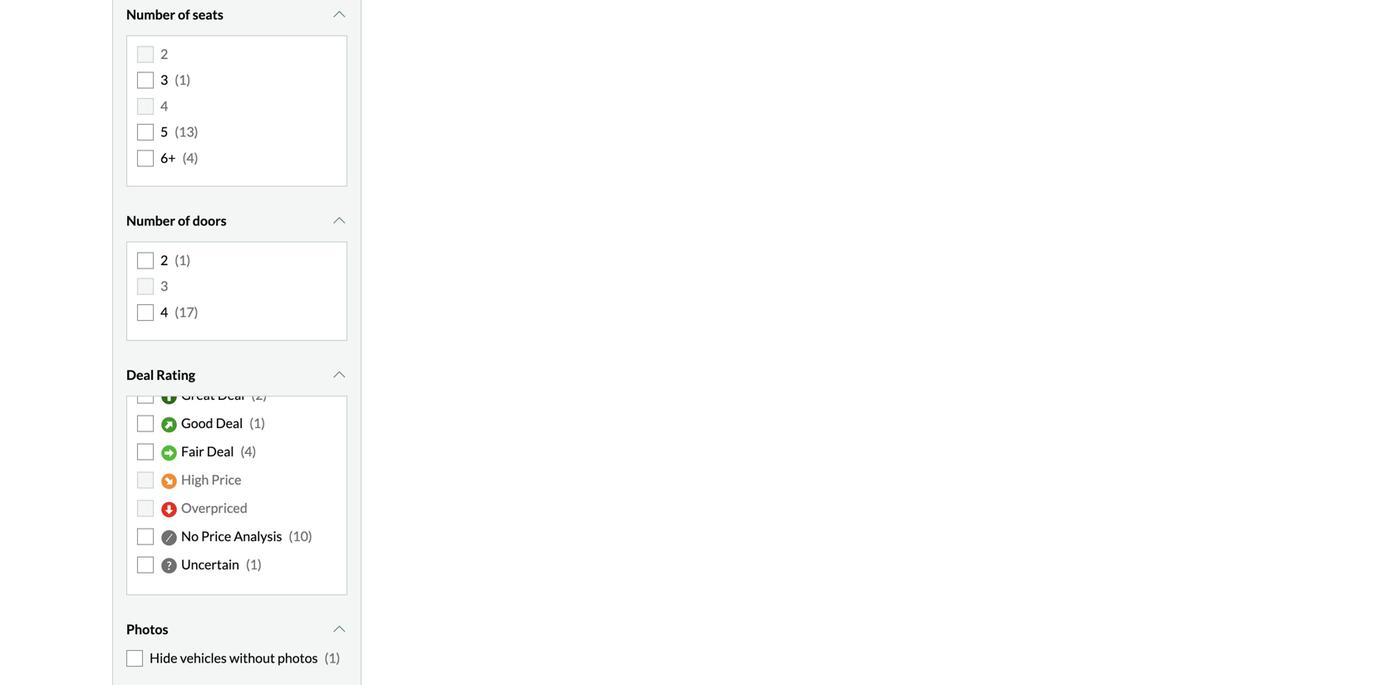 Task type: locate. For each thing, give the bounding box(es) containing it.
6+
[[160, 150, 176, 166]]

1 vertical spatial chevron down image
[[331, 623, 348, 636]]

number up 2 (1) at the top left
[[126, 212, 175, 229]]

price right no
[[201, 528, 231, 544]]

1 4 from the top
[[160, 98, 168, 114]]

(1) up 4 5 (13)
[[175, 72, 191, 88]]

1 of from the top
[[178, 6, 190, 22]]

(4)
[[183, 150, 198, 166], [241, 443, 256, 459]]

number of doors button
[[126, 200, 348, 242]]

fair deal (4)
[[181, 443, 256, 459]]

of
[[178, 6, 190, 22], [178, 212, 190, 229]]

of inside dropdown button
[[178, 6, 190, 22]]

2 inside 2 3 (1)
[[160, 46, 168, 62]]

photos
[[126, 621, 168, 637]]

deal
[[126, 367, 154, 383], [218, 387, 245, 403], [216, 415, 243, 431], [207, 443, 234, 459]]

deal for great deal
[[218, 387, 245, 403]]

0 vertical spatial chevron down image
[[331, 8, 348, 21]]

deal down great deal (2)
[[216, 415, 243, 431]]

6+ (4)
[[160, 150, 198, 166]]

3
[[160, 72, 168, 88], [160, 278, 168, 294]]

1 vertical spatial number
[[126, 212, 175, 229]]

photos button
[[126, 609, 348, 650]]

number
[[126, 6, 175, 22], [126, 212, 175, 229]]

chevron down image for (1)
[[331, 214, 348, 227]]

1 vertical spatial 4
[[160, 304, 168, 320]]

1 number from the top
[[126, 6, 175, 22]]

1 vertical spatial 3
[[160, 278, 168, 294]]

2 of from the top
[[178, 212, 190, 229]]

2 4 from the top
[[160, 304, 168, 320]]

1 vertical spatial chevron down image
[[331, 368, 348, 382]]

price for no
[[201, 528, 231, 544]]

price for high
[[211, 471, 242, 488]]

price
[[211, 471, 242, 488], [201, 528, 231, 544]]

seats
[[193, 6, 224, 22]]

1 chevron down image from the top
[[331, 8, 348, 21]]

number left "seats"
[[126, 6, 175, 22]]

0 vertical spatial 2
[[160, 46, 168, 62]]

(1)
[[175, 72, 191, 88], [175, 252, 191, 268], [250, 415, 265, 431], [246, 556, 262, 572], [325, 650, 340, 666]]

4 left (17)
[[160, 304, 168, 320]]

0 vertical spatial chevron down image
[[331, 214, 348, 227]]

chevron down image inside number of seats dropdown button
[[331, 8, 348, 21]]

high price
[[181, 471, 242, 488]]

vehicles
[[180, 650, 227, 666]]

deal left rating
[[126, 367, 154, 383]]

no price analysis (10)
[[181, 528, 312, 544]]

2
[[160, 46, 168, 62], [160, 252, 168, 268]]

of inside 'dropdown button'
[[178, 212, 190, 229]]

(4) down "good deal (1)"
[[241, 443, 256, 459]]

(13)
[[175, 124, 198, 140]]

0 vertical spatial number
[[126, 6, 175, 22]]

1 2 from the top
[[160, 46, 168, 62]]

chevron down image
[[331, 8, 348, 21], [331, 623, 348, 636]]

2 down the "number of seats"
[[160, 46, 168, 62]]

chevron down image inside deal rating dropdown button
[[331, 368, 348, 382]]

3 up 4 5 (13)
[[160, 72, 168, 88]]

2 3 from the top
[[160, 278, 168, 294]]

deal right fair
[[207, 443, 234, 459]]

price down the fair deal (4)
[[211, 471, 242, 488]]

2 chevron down image from the top
[[331, 368, 348, 382]]

number inside dropdown button
[[126, 6, 175, 22]]

number for number of seats
[[126, 6, 175, 22]]

2 2 from the top
[[160, 252, 168, 268]]

3 4 (17)
[[160, 278, 198, 320]]

0 vertical spatial 4
[[160, 98, 168, 114]]

(2)
[[251, 387, 267, 403]]

0 vertical spatial 3
[[160, 72, 168, 88]]

of left doors
[[178, 212, 190, 229]]

of left "seats"
[[178, 6, 190, 22]]

0 horizontal spatial (4)
[[183, 150, 198, 166]]

chevron down image for number of seats
[[331, 8, 348, 21]]

number inside 'dropdown button'
[[126, 212, 175, 229]]

overpriced
[[181, 500, 248, 516]]

1 vertical spatial of
[[178, 212, 190, 229]]

3 down 2 (1) at the top left
[[160, 278, 168, 294]]

4 up 5
[[160, 98, 168, 114]]

without
[[229, 650, 275, 666]]

photos
[[278, 650, 318, 666]]

deal left (2)
[[218, 387, 245, 403]]

2 chevron down image from the top
[[331, 623, 348, 636]]

great
[[181, 387, 215, 403]]

(4) right 6+
[[183, 150, 198, 166]]

2 down number of doors
[[160, 252, 168, 268]]

1 vertical spatial (4)
[[241, 443, 256, 459]]

chevron down image inside photos "dropdown button"
[[331, 623, 348, 636]]

high
[[181, 471, 209, 488]]

uncertain (1)
[[181, 556, 262, 572]]

0 vertical spatial price
[[211, 471, 242, 488]]

0 vertical spatial (4)
[[183, 150, 198, 166]]

1 chevron down image from the top
[[331, 214, 348, 227]]

0 vertical spatial of
[[178, 6, 190, 22]]

deal inside dropdown button
[[126, 367, 154, 383]]

2 number from the top
[[126, 212, 175, 229]]

(1) down (2)
[[250, 415, 265, 431]]

1 3 from the top
[[160, 72, 168, 88]]

1 vertical spatial 2
[[160, 252, 168, 268]]

2 3 (1)
[[160, 46, 191, 88]]

chevron down image
[[331, 214, 348, 227], [331, 368, 348, 382]]

good
[[181, 415, 213, 431]]

1 vertical spatial price
[[201, 528, 231, 544]]

chevron down image inside number of doors 'dropdown button'
[[331, 214, 348, 227]]

4
[[160, 98, 168, 114], [160, 304, 168, 320]]



Task type: describe. For each thing, give the bounding box(es) containing it.
number of doors
[[126, 212, 227, 229]]

number of seats button
[[126, 0, 348, 35]]

chevron down image for photos
[[331, 623, 348, 636]]

1 horizontal spatial (4)
[[241, 443, 256, 459]]

chevron down image for great deal
[[331, 368, 348, 382]]

hide
[[150, 650, 178, 666]]

doors
[[193, 212, 227, 229]]

2 for 2 (1)
[[160, 252, 168, 268]]

deal rating button
[[126, 354, 348, 396]]

uncertain
[[181, 556, 239, 572]]

deal for fair deal
[[207, 443, 234, 459]]

rating
[[157, 367, 195, 383]]

no
[[181, 528, 199, 544]]

(17)
[[175, 304, 198, 320]]

(1) down analysis at the bottom left of page
[[246, 556, 262, 572]]

(1) right photos
[[325, 650, 340, 666]]

number for number of doors
[[126, 212, 175, 229]]

(1) inside 2 3 (1)
[[175, 72, 191, 88]]

deal rating
[[126, 367, 195, 383]]

4 inside the 3 4 (17)
[[160, 304, 168, 320]]

of for seats
[[178, 6, 190, 22]]

2 for 2 3 (1)
[[160, 46, 168, 62]]

3 inside the 3 4 (17)
[[160, 278, 168, 294]]

(10)
[[289, 528, 312, 544]]

(1) up the 3 4 (17)
[[175, 252, 191, 268]]

hide vehicles without photos (1)
[[150, 650, 340, 666]]

analysis
[[234, 528, 282, 544]]

4 inside 4 5 (13)
[[160, 98, 168, 114]]

4 5 (13)
[[160, 98, 198, 140]]

number of seats
[[126, 6, 224, 22]]

deal for good deal
[[216, 415, 243, 431]]

of for doors
[[178, 212, 190, 229]]

fair
[[181, 443, 204, 459]]

5
[[160, 124, 168, 140]]

good deal (1)
[[181, 415, 265, 431]]

great deal (2)
[[181, 387, 267, 403]]

3 inside 2 3 (1)
[[160, 72, 168, 88]]

2 (1)
[[160, 252, 191, 268]]



Task type: vqa. For each thing, say whether or not it's contained in the screenshot.
as
no



